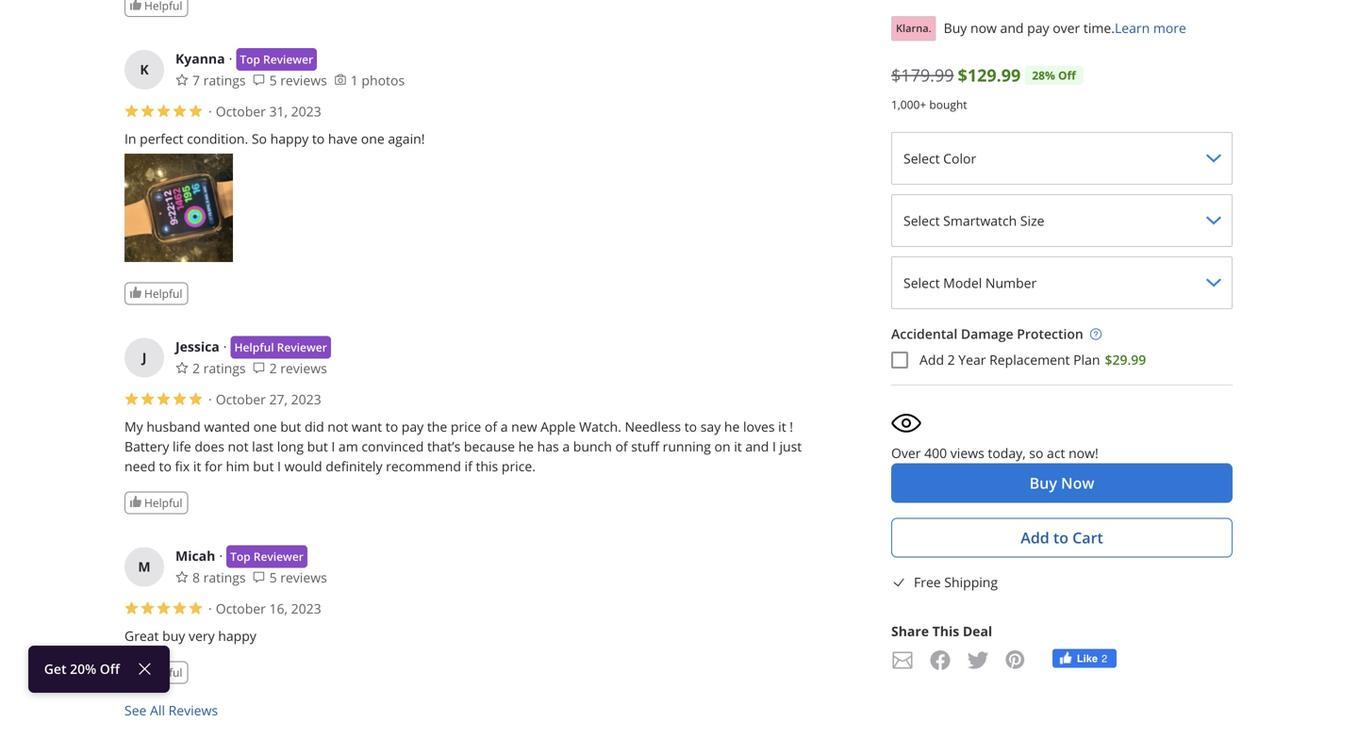 Task type: vqa. For each thing, say whether or not it's contained in the screenshot.
running
yes



Task type: locate. For each thing, give the bounding box(es) containing it.
1 vertical spatial buy
[[1029, 473, 1057, 494]]

ratings for kyanna
[[203, 71, 246, 89]]

2 vertical spatial it
[[193, 458, 201, 475]]

2 left year
[[947, 351, 955, 369]]

free shipping
[[914, 574, 998, 591]]

0 vertical spatial 2023
[[291, 103, 321, 120]]

2023 for jessica
[[291, 391, 321, 408]]

5 reviews up 31,
[[269, 71, 327, 89]]

october down 5 reviews image
[[216, 600, 266, 618]]

top
[[240, 52, 260, 67], [230, 549, 251, 564]]

top reviewer up 5 reviews image
[[230, 549, 304, 564]]

2023 for kyanna
[[291, 103, 321, 120]]

0 vertical spatial top reviewer button
[[236, 48, 317, 71]]

a left new
[[501, 418, 508, 436]]

0 vertical spatial 5
[[269, 71, 277, 89]]

top reviewer for micah
[[230, 549, 304, 564]]

buy for buy now
[[1029, 473, 1057, 494]]

1 helpful button from the top
[[124, 282, 188, 305]]

0 horizontal spatial a
[[501, 418, 508, 436]]

and down loves
[[745, 438, 769, 455]]

helpful
[[144, 286, 182, 301], [144, 495, 182, 511], [144, 665, 182, 680]]

1 vertical spatial top reviewer button
[[226, 545, 307, 568]]

happy down 31,
[[270, 130, 309, 147]]

1 ratings from the top
[[203, 71, 246, 89]]

1 5 from the top
[[269, 71, 277, 89]]

1 vertical spatial he
[[518, 438, 534, 455]]

0 horizontal spatial off
[[100, 661, 120, 678]]

2 for 2 ratings
[[192, 360, 200, 377]]

2 5 reviews from the top
[[269, 569, 327, 586]]

reviewer inside button
[[277, 340, 327, 355]]

add for add 2 year replacement plan $29.99
[[920, 351, 944, 369]]

3 october from the top
[[216, 600, 266, 618]]

accidental
[[891, 325, 957, 343]]

perfect
[[140, 130, 183, 147]]

1 helpful from the top
[[144, 286, 182, 301]]

2 right 2 ratings icon
[[192, 360, 200, 377]]

ratings right 8
[[203, 569, 246, 586]]

31,
[[269, 103, 288, 120]]

reviews left 1 photos in the top of the page
[[280, 71, 327, 89]]

5 right 5 reviews image
[[269, 569, 277, 586]]

to left cart
[[1053, 528, 1069, 548]]

0 vertical spatial helpful button
[[124, 282, 188, 305]]

1 vertical spatial ratings
[[203, 360, 246, 377]]

1 vertical spatial top
[[230, 549, 251, 564]]

pay left the
[[402, 418, 424, 436]]

2 horizontal spatial 2
[[947, 351, 955, 369]]

2 vertical spatial helpful button
[[124, 661, 188, 684]]

0 horizontal spatial add
[[920, 351, 944, 369]]

2 vertical spatial ratings
[[203, 569, 246, 586]]

price
[[451, 418, 481, 436]]

1 horizontal spatial it
[[734, 438, 742, 455]]

helpful button up j
[[124, 282, 188, 305]]

but down last
[[253, 458, 274, 475]]

2 reviews image
[[252, 361, 266, 374]]

0 vertical spatial a
[[501, 418, 508, 436]]

pay inside my husband wanted one but did not want to pay the price of a new apple watch. needless to say he loves it ! battery life does not last long but i am convinced that's because he has a bunch of stuff running on it and i just need to fix it for him but i would definitely recommend if this price.
[[402, 418, 424, 436]]

3 2023 from the top
[[291, 600, 321, 618]]

that's
[[427, 438, 461, 455]]

2023
[[291, 103, 321, 120], [291, 391, 321, 408], [291, 600, 321, 618]]

0 vertical spatial happy
[[270, 130, 309, 147]]

jessica button
[[175, 337, 220, 356]]

buy
[[944, 20, 967, 37], [1029, 473, 1057, 494]]

helpful down buy
[[144, 665, 182, 680]]

5 for micah
[[269, 569, 277, 586]]

1 vertical spatial 5 reviews
[[269, 569, 327, 586]]

needless
[[625, 418, 681, 436]]

to left say
[[684, 418, 697, 436]]

0 horizontal spatial but
[[253, 458, 274, 475]]

october up wanted
[[216, 391, 266, 408]]

helpful reviewer
[[234, 340, 327, 355]]

buy now and pay over time. learn more
[[944, 20, 1186, 37]]

happy right very
[[218, 627, 256, 645]]

8 ratings image
[[175, 570, 189, 584]]

1 horizontal spatial off
[[1058, 67, 1076, 83]]

5 right 5 reviews icon
[[269, 71, 277, 89]]

1 vertical spatial of
[[615, 438, 628, 455]]

0 vertical spatial of
[[485, 418, 497, 436]]

1 october from the top
[[216, 103, 266, 120]]

not up him
[[228, 438, 249, 455]]

october up so
[[216, 103, 266, 120]]

accidental damage protection
[[891, 325, 1083, 343]]

0 vertical spatial not
[[328, 418, 348, 436]]

0 horizontal spatial it
[[193, 458, 201, 475]]

one up last
[[253, 418, 277, 436]]

top reviewer button up 5 reviews icon
[[236, 48, 317, 71]]

1 vertical spatial off
[[100, 661, 120, 678]]

$179.99
[[891, 64, 954, 86]]

the
[[427, 418, 447, 436]]

0 vertical spatial add
[[920, 351, 944, 369]]

buy down so on the right
[[1029, 473, 1057, 494]]

1 vertical spatial 5
[[269, 569, 277, 586]]

1 vertical spatial top reviewer
[[230, 549, 304, 564]]

it right "fix"
[[193, 458, 201, 475]]

top up 5 reviews icon
[[240, 52, 260, 67]]

1 horizontal spatial and
[[1000, 20, 1024, 37]]

2 horizontal spatial it
[[778, 418, 786, 436]]

2023 right 16,
[[291, 600, 321, 618]]

8 ratings
[[192, 569, 246, 586]]

1 horizontal spatial he
[[724, 418, 740, 436]]

1 horizontal spatial add
[[1021, 528, 1049, 548]]

1 vertical spatial one
[[253, 418, 277, 436]]

in perfect condition. so happy to have one again!
[[124, 130, 425, 147]]

learn more link
[[1115, 19, 1186, 38]]

3 ratings from the top
[[203, 569, 246, 586]]

share this deal
[[891, 622, 992, 641]]

and
[[1000, 20, 1024, 37], [745, 438, 769, 455]]

0 horizontal spatial buy
[[944, 20, 967, 37]]

off right 20%
[[100, 661, 120, 678]]

would
[[284, 458, 322, 475]]

reviewer
[[263, 52, 313, 67], [277, 340, 327, 355], [253, 549, 304, 564]]

2 helpful button from the top
[[124, 492, 188, 514]]

1 5 reviews from the top
[[269, 71, 327, 89]]

over 400 views today, so act now!
[[891, 445, 1098, 462]]

top reviewer button up 5 reviews image
[[226, 545, 307, 568]]

pay
[[1027, 20, 1049, 37], [402, 418, 424, 436]]

1 photos
[[351, 71, 405, 89]]

0 vertical spatial ratings
[[203, 71, 246, 89]]

1 horizontal spatial 2
[[269, 360, 277, 377]]

helpful for jessica
[[144, 495, 182, 511]]

he
[[724, 418, 740, 436], [518, 438, 534, 455]]

did
[[305, 418, 324, 436]]

2 horizontal spatial but
[[307, 438, 328, 455]]

replacement
[[989, 351, 1070, 369]]

again!
[[388, 130, 425, 147]]

2 2023 from the top
[[291, 391, 321, 408]]

pay left the over
[[1027, 20, 1049, 37]]

0 vertical spatial but
[[280, 418, 301, 436]]

not
[[328, 418, 348, 436], [228, 438, 249, 455]]

just
[[779, 438, 802, 455]]

ratings left 2 reviews "icon"
[[203, 360, 246, 377]]

ratings right 7
[[203, 71, 246, 89]]

it left !
[[778, 418, 786, 436]]

over
[[1053, 20, 1080, 37]]

1 vertical spatial and
[[745, 438, 769, 455]]

0 vertical spatial 5 reviews
[[269, 71, 327, 89]]

october for kyanna
[[216, 103, 266, 120]]

0 vertical spatial buy
[[944, 20, 967, 37]]

1 vertical spatial pay
[[402, 418, 424, 436]]

0 vertical spatial it
[[778, 418, 786, 436]]

so
[[252, 130, 267, 147]]

0 vertical spatial top reviewer
[[240, 52, 313, 67]]

2023 right 31,
[[291, 103, 321, 120]]

if
[[465, 458, 472, 475]]

reviewer up 5 reviews image
[[253, 549, 304, 564]]

5 reviews up 16,
[[269, 569, 327, 586]]

and inside my husband wanted one but did not want to pay the price of a new apple watch. needless to say he loves it ! battery life does not last long but i am convinced that's because he has a bunch of stuff running on it and i just need to fix it for him but i would definitely recommend if this price.
[[745, 438, 769, 455]]

off right 28%
[[1058, 67, 1076, 83]]

a right the has
[[562, 438, 570, 455]]

5
[[269, 71, 277, 89], [269, 569, 277, 586]]

2 vertical spatial helpful
[[144, 665, 182, 680]]

he right say
[[724, 418, 740, 436]]

0 vertical spatial top
[[240, 52, 260, 67]]

28% off
[[1032, 67, 1076, 83]]

but down did
[[307, 438, 328, 455]]

helpful button up all
[[124, 661, 188, 684]]

1 horizontal spatial of
[[615, 438, 628, 455]]

top up 8 ratings
[[230, 549, 251, 564]]

on
[[714, 438, 731, 455]]

2 reviews
[[269, 360, 327, 377]]

1 photos image
[[334, 73, 347, 86]]

i left 'am'
[[331, 438, 335, 455]]

i down long
[[277, 458, 281, 475]]

it right on
[[734, 438, 742, 455]]

convinced
[[362, 438, 424, 455]]

2023 for micah
[[291, 600, 321, 618]]

2 5 from the top
[[269, 569, 277, 586]]

all
[[150, 702, 165, 719]]

top for kyanna
[[240, 52, 260, 67]]

helpful down "fix"
[[144, 495, 182, 511]]

reviewer for kyanna
[[263, 52, 313, 67]]

see all reviews button
[[124, 702, 218, 719]]

pin it with pinterest. image
[[1004, 649, 1027, 672]]

he down new
[[518, 438, 534, 455]]

has
[[537, 438, 559, 455]]

helpful button
[[124, 282, 188, 305], [124, 492, 188, 514], [124, 661, 188, 684]]

1 vertical spatial add
[[1021, 528, 1049, 548]]

1 vertical spatial happy
[[218, 627, 256, 645]]

one right have
[[361, 130, 384, 147]]

and right now
[[1000, 20, 1024, 37]]

reviewer up 5 reviews icon
[[263, 52, 313, 67]]

1 vertical spatial october
[[216, 391, 266, 408]]

helpful up jessica
[[144, 286, 182, 301]]

i left just
[[772, 438, 776, 455]]

share with email. image
[[891, 649, 914, 672]]

october for micah
[[216, 600, 266, 618]]

of up because
[[485, 418, 497, 436]]

1 vertical spatial but
[[307, 438, 328, 455]]

helpful button down need
[[124, 492, 188, 514]]

him
[[226, 458, 250, 475]]

0 horizontal spatial of
[[485, 418, 497, 436]]

october
[[216, 103, 266, 120], [216, 391, 266, 408], [216, 600, 266, 618]]

bought
[[929, 97, 967, 112]]

2 horizontal spatial i
[[772, 438, 776, 455]]

2 october from the top
[[216, 391, 266, 408]]

0 vertical spatial reviewer
[[263, 52, 313, 67]]

0 vertical spatial october
[[216, 103, 266, 120]]

0 horizontal spatial 2
[[192, 360, 200, 377]]

not up 'am'
[[328, 418, 348, 436]]

2 vertical spatial but
[[253, 458, 274, 475]]

reviews down helpful reviewer button
[[280, 360, 327, 377]]

1 horizontal spatial pay
[[1027, 20, 1049, 37]]

0 horizontal spatial pay
[[402, 418, 424, 436]]

1 horizontal spatial buy
[[1029, 473, 1057, 494]]

add left cart
[[1021, 528, 1049, 548]]

to left have
[[312, 130, 325, 147]]

2 vertical spatial 2023
[[291, 600, 321, 618]]

reviews up 16,
[[280, 569, 327, 586]]

jessica
[[175, 337, 220, 356]]

but
[[280, 418, 301, 436], [307, 438, 328, 455], [253, 458, 274, 475]]

add down accidental at right top
[[920, 351, 944, 369]]

3 helpful from the top
[[144, 665, 182, 680]]

1 vertical spatial 2023
[[291, 391, 321, 408]]

add inside button
[[1021, 528, 1049, 548]]

2 ratings from the top
[[203, 360, 246, 377]]

2 right 2 reviews "icon"
[[269, 360, 277, 377]]

buy for buy now and pay over time. learn more
[[944, 20, 967, 37]]

1 vertical spatial reviewer
[[277, 340, 327, 355]]

apple
[[540, 418, 576, 436]]

i
[[331, 438, 335, 455], [772, 438, 776, 455], [277, 458, 281, 475]]

buy left now
[[944, 20, 967, 37]]

0 horizontal spatial and
[[745, 438, 769, 455]]

so
[[1029, 445, 1043, 462]]

2023 right 27, on the left bottom of the page
[[291, 391, 321, 408]]

1 vertical spatial helpful button
[[124, 492, 188, 514]]

to inside add to cart button
[[1053, 528, 1069, 548]]

0 vertical spatial helpful
[[144, 286, 182, 301]]

0 horizontal spatial happy
[[218, 627, 256, 645]]

2 helpful from the top
[[144, 495, 182, 511]]

reviews for jessica
[[280, 360, 327, 377]]

add to cart
[[1021, 528, 1103, 548]]

of left stuff
[[615, 438, 628, 455]]

1 vertical spatial a
[[562, 438, 570, 455]]

2 vertical spatial october
[[216, 600, 266, 618]]

28%
[[1032, 67, 1055, 83]]

0 horizontal spatial one
[[253, 418, 277, 436]]

1 horizontal spatial not
[[328, 418, 348, 436]]

long
[[277, 438, 304, 455]]

1 2023 from the top
[[291, 103, 321, 120]]

buy inside button
[[1029, 473, 1057, 494]]

deal
[[963, 622, 992, 641]]

but up long
[[280, 418, 301, 436]]

to
[[312, 130, 325, 147], [386, 418, 398, 436], [684, 418, 697, 436], [159, 458, 172, 475], [1053, 528, 1069, 548]]

1 vertical spatial it
[[734, 438, 742, 455]]

1 vertical spatial not
[[228, 438, 249, 455]]

1 vertical spatial helpful
[[144, 495, 182, 511]]

3 helpful button from the top
[[124, 661, 188, 684]]

protection
[[1017, 325, 1083, 343]]

top reviewer up 5 reviews icon
[[240, 52, 313, 67]]

0 vertical spatial one
[[361, 130, 384, 147]]

2 vertical spatial reviewer
[[253, 549, 304, 564]]

reviewer up 2 reviews
[[277, 340, 327, 355]]

5 reviews
[[269, 71, 327, 89], [269, 569, 327, 586]]



Task type: describe. For each thing, give the bounding box(es) containing it.
k
[[140, 60, 149, 79]]

micah
[[175, 547, 215, 565]]

add for add to cart
[[1021, 528, 1049, 548]]

helpful button for micah
[[124, 661, 188, 684]]

running
[[663, 438, 711, 455]]

plan
[[1073, 351, 1100, 369]]

this
[[476, 458, 498, 475]]

1 horizontal spatial but
[[280, 418, 301, 436]]

0 vertical spatial off
[[1058, 67, 1076, 83]]

2 ratings
[[192, 360, 246, 377]]

5 reviews for micah
[[269, 569, 327, 586]]

more
[[1153, 20, 1186, 37]]

reviewer for micah
[[253, 549, 304, 564]]

2 ratings image
[[175, 361, 189, 374]]

to up the convinced
[[386, 418, 398, 436]]

shipping
[[944, 574, 998, 591]]

1,000+
[[891, 97, 926, 112]]

top reviewer button for micah
[[226, 545, 307, 568]]

see all reviews
[[124, 702, 218, 719]]

wanted
[[204, 418, 250, 436]]

share
[[891, 622, 929, 641]]

cart
[[1072, 528, 1103, 548]]

2 for 2 reviews
[[269, 360, 277, 377]]

over
[[891, 445, 921, 462]]

get 20% off
[[44, 661, 120, 678]]

october 16, 2023
[[216, 600, 321, 618]]

20%
[[70, 661, 96, 678]]

watch.
[[579, 418, 621, 436]]

400
[[924, 445, 947, 462]]

helpful button for jessica
[[124, 492, 188, 514]]

top for micah
[[230, 549, 251, 564]]

buy
[[162, 627, 185, 645]]

1 horizontal spatial a
[[562, 438, 570, 455]]

0 horizontal spatial he
[[518, 438, 534, 455]]

1 horizontal spatial i
[[331, 438, 335, 455]]

reviews for micah
[[280, 569, 327, 586]]

very
[[189, 627, 215, 645]]

want
[[352, 418, 382, 436]]

!
[[790, 418, 793, 436]]

reviews for kyanna
[[280, 71, 327, 89]]

one inside my husband wanted one but did not want to pay the price of a new apple watch. needless to say he loves it ! battery life does not last long but i am convinced that's because he has a bunch of stuff running on it and i just need to fix it for him but i would definitely recommend if this price.
[[253, 418, 277, 436]]

life
[[173, 438, 191, 455]]

5 reviews image
[[252, 570, 266, 584]]

5 for kyanna
[[269, 71, 277, 89]]

top reviewer for kyanna
[[240, 52, 313, 67]]

stuff
[[631, 438, 659, 455]]

16,
[[269, 600, 288, 618]]

0 horizontal spatial not
[[228, 438, 249, 455]]

does
[[195, 438, 224, 455]]

buy now
[[1029, 473, 1094, 494]]

klarna.
[[896, 21, 931, 35]]

now
[[970, 20, 997, 37]]

price.
[[502, 458, 536, 475]]

my
[[124, 418, 143, 436]]

need
[[124, 458, 156, 475]]

this
[[932, 622, 959, 641]]

for
[[205, 458, 222, 475]]

today,
[[988, 445, 1026, 462]]

new
[[511, 418, 537, 436]]

have
[[328, 130, 358, 147]]

0 vertical spatial pay
[[1027, 20, 1049, 37]]

reviewer for jessica
[[277, 340, 327, 355]]

reviews right all
[[168, 702, 218, 719]]

kyanna button
[[175, 49, 225, 68]]

last
[[252, 438, 274, 455]]

helpful reviewer button
[[231, 336, 331, 359]]

see
[[124, 702, 147, 719]]

5 reviews for kyanna
[[269, 71, 327, 89]]

7
[[192, 71, 200, 89]]

share with twitter. image
[[967, 649, 989, 672]]

top reviewer button for kyanna
[[236, 48, 317, 71]]

1 horizontal spatial one
[[361, 130, 384, 147]]

kyanna
[[175, 49, 225, 68]]

j
[[142, 348, 146, 367]]

husband
[[146, 418, 201, 436]]

loves
[[743, 418, 775, 436]]

7 ratings
[[192, 71, 246, 89]]

ratings for jessica
[[203, 360, 246, 377]]

share with facebook. image
[[929, 649, 952, 672]]

$29.99
[[1105, 351, 1146, 369]]

$129.99
[[958, 64, 1021, 87]]

now
[[1061, 473, 1094, 494]]

micah button
[[175, 547, 215, 565]]

m
[[138, 558, 151, 576]]

helpful for micah
[[144, 665, 182, 680]]

am
[[339, 438, 358, 455]]

damage
[[961, 325, 1013, 343]]

say
[[700, 418, 721, 436]]

views
[[950, 445, 984, 462]]

great buy very happy
[[124, 627, 256, 645]]

october 27, 2023
[[216, 391, 321, 408]]

buy now button
[[891, 464, 1233, 503]]

7 ratings image
[[175, 73, 189, 86]]

condition.
[[187, 130, 248, 147]]

5 reviews image
[[252, 73, 266, 86]]

now!
[[1069, 445, 1098, 462]]

0 horizontal spatial i
[[277, 458, 281, 475]]

recommend
[[386, 458, 461, 475]]

in
[[124, 130, 136, 147]]

october 31, 2023
[[216, 103, 321, 120]]

free
[[914, 574, 941, 591]]

helpful
[[234, 340, 274, 355]]

ratings for micah
[[203, 569, 246, 586]]

0 vertical spatial he
[[724, 418, 740, 436]]

time.
[[1084, 20, 1115, 37]]

battery
[[124, 438, 169, 455]]

27,
[[269, 391, 288, 408]]

act
[[1047, 445, 1065, 462]]

great
[[124, 627, 159, 645]]

1 horizontal spatial happy
[[270, 130, 309, 147]]

0 vertical spatial and
[[1000, 20, 1024, 37]]

october for jessica
[[216, 391, 266, 408]]

to left "fix"
[[159, 458, 172, 475]]



